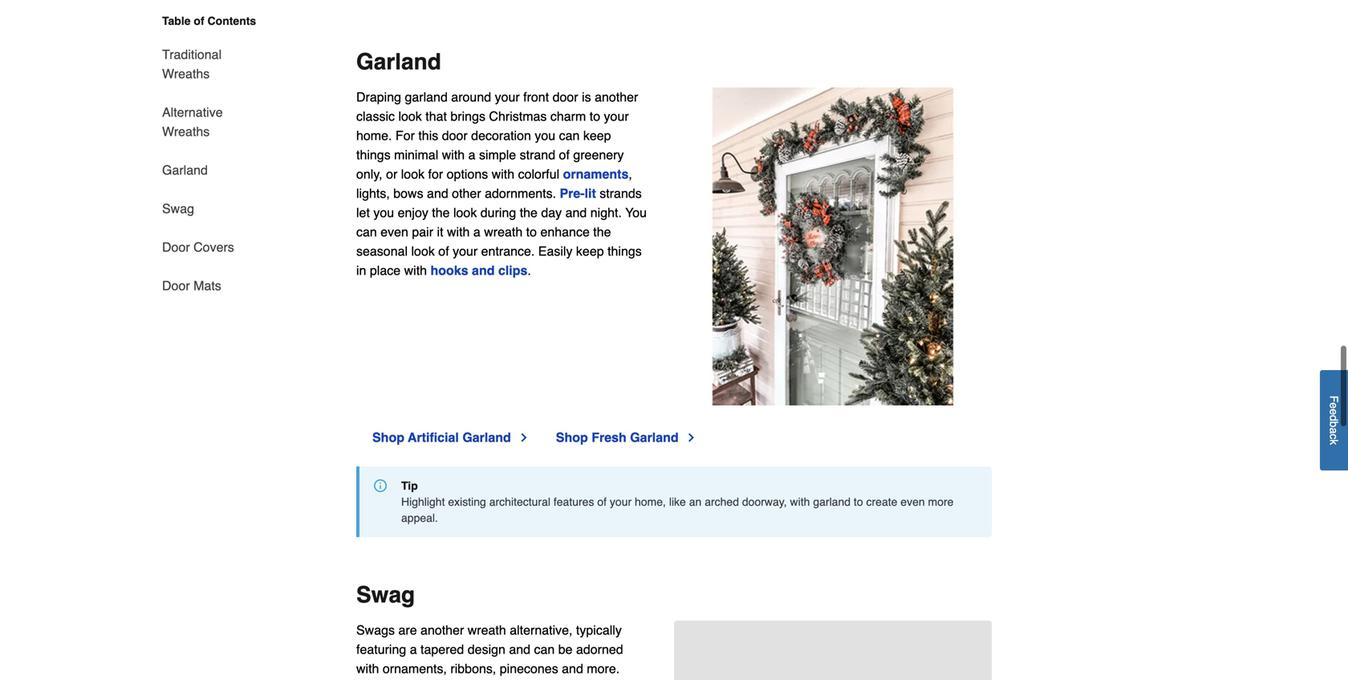 Task type: describe. For each thing, give the bounding box(es) containing it.
to for features
[[854, 495, 864, 508]]

existing
[[448, 495, 486, 508]]

wreath inside the strands let you enjoy the look during the day and night. you can even pair it with a wreath to enhance the seasonal look of your entrance. easily keep things in place with
[[484, 224, 523, 239]]

1 vertical spatial door
[[442, 128, 468, 143]]

classic
[[356, 109, 395, 124]]

info image
[[374, 479, 387, 492]]

an
[[689, 495, 702, 508]]

ornaments
[[563, 167, 629, 181]]

.
[[528, 263, 531, 278]]

simple
[[479, 147, 516, 162]]

draping garland around your front door is another classic look that brings christmas charm to your home. for this door decoration you can keep things minimal with a simple strand of greenery only, or look for options with colorful
[[356, 89, 639, 181]]

around
[[451, 89, 491, 104]]

with right it
[[447, 224, 470, 239]]

of right 'table'
[[194, 14, 204, 27]]

tip highlight existing architectural features of your home, like an arched doorway, with garland to create even more appeal.
[[401, 479, 954, 524]]

home,
[[635, 495, 666, 508]]

a inside the strands let you enjoy the look during the day and night. you can even pair it with a wreath to enhance the seasonal look of your entrance. easily keep things in place with
[[474, 224, 481, 239]]

covers
[[194, 240, 234, 255]]

arched
[[705, 495, 739, 508]]

door covers link
[[162, 228, 234, 267]]

place
[[370, 263, 401, 278]]

table of contents
[[162, 14, 256, 27]]

and up pinecones
[[509, 642, 531, 657]]

featuring
[[356, 642, 406, 657]]

table
[[162, 14, 191, 27]]

ornaments,
[[383, 661, 447, 676]]

ribbons,
[[451, 661, 496, 676]]

alternative
[[162, 105, 223, 120]]

of inside draping garland around your front door is another classic look that brings christmas charm to your home. for this door decoration you can keep things minimal with a simple strand of greenery only, or look for options with colorful
[[559, 147, 570, 162]]

can inside draping garland around your front door is another classic look that brings christmas charm to your home. for this door decoration you can keep things minimal with a simple strand of greenery only, or look for options with colorful
[[559, 128, 580, 143]]

hooks and clips .
[[431, 263, 531, 278]]

like
[[669, 495, 686, 508]]

and left clips
[[472, 263, 495, 278]]

night.
[[591, 205, 622, 220]]

enjoy
[[398, 205, 429, 220]]

your up the greenery
[[604, 109, 629, 124]]

day
[[541, 205, 562, 220]]

your up christmas
[[495, 89, 520, 104]]

and inside the strands let you enjoy the look during the day and night. you can even pair it with a wreath to enhance the seasonal look of your entrance. easily keep things in place with
[[566, 205, 587, 220]]

shop fresh garland
[[556, 430, 679, 445]]

for
[[396, 128, 415, 143]]

with inside swags are another wreath alternative, typically featuring a tapered design and can be adorned with ornaments, ribbons, pinecones and mor
[[356, 661, 379, 676]]

tapered
[[421, 642, 464, 657]]

typically
[[576, 622, 622, 637]]

alternative wreaths
[[162, 105, 223, 139]]

highlight
[[401, 495, 445, 508]]

decoration
[[471, 128, 531, 143]]

you inside draping garland around your front door is another classic look that brings christmas charm to your home. for this door decoration you can keep things minimal with a simple strand of greenery only, or look for options with colorful
[[535, 128, 556, 143]]

shop artificial garland link
[[373, 428, 530, 447]]

and inside , lights, bows and other adornments.
[[427, 186, 449, 201]]

a inside draping garland around your front door is another classic look that brings christmas charm to your home. for this door decoration you can keep things minimal with a simple strand of greenery only, or look for options with colorful
[[469, 147, 476, 162]]

clips
[[499, 263, 528, 278]]

entrance.
[[481, 244, 535, 258]]

keep inside draping garland around your front door is another classic look that brings christmas charm to your home. for this door decoration you can keep things minimal with a simple strand of greenery only, or look for options with colorful
[[584, 128, 611, 143]]

2 horizontal spatial the
[[594, 224, 611, 239]]

strand
[[520, 147, 556, 162]]

is
[[582, 89, 591, 104]]

k
[[1328, 439, 1341, 445]]

0 horizontal spatial the
[[432, 205, 450, 220]]

alternative,
[[510, 622, 573, 637]]

appeal.
[[401, 511, 438, 524]]

to for front
[[590, 109, 601, 124]]

of inside the strands let you enjoy the look during the day and night. you can even pair it with a wreath to enhance the seasonal look of your entrance. easily keep things in place with
[[439, 244, 449, 258]]

home.
[[356, 128, 392, 143]]

doorway,
[[743, 495, 787, 508]]

lights,
[[356, 186, 390, 201]]

look down pair
[[411, 244, 435, 258]]

garland inside table of contents element
[[162, 163, 208, 177]]

with right place
[[404, 263, 427, 278]]

shop for shop artificial garland
[[373, 430, 405, 445]]

adornments.
[[485, 186, 556, 201]]

traditional wreaths
[[162, 47, 222, 81]]

that
[[426, 109, 447, 124]]

garland inside 'tip highlight existing architectural features of your home, like an arched doorway, with garland to create even more appeal.'
[[814, 495, 851, 508]]

0 vertical spatial door
[[553, 89, 579, 104]]

shop for shop fresh garland
[[556, 430, 588, 445]]

create
[[867, 495, 898, 508]]

with up 'options'
[[442, 147, 465, 162]]

wreaths for alternative wreaths
[[162, 124, 210, 139]]

artificial
[[408, 430, 459, 445]]

a inside swags are another wreath alternative, typically featuring a tapered design and can be adorned with ornaments, ribbons, pinecones and mor
[[410, 642, 417, 657]]

lit
[[585, 186, 596, 201]]

mats
[[194, 278, 221, 293]]

door for door covers
[[162, 240, 190, 255]]

tip
[[401, 479, 418, 492]]

garland link
[[162, 151, 208, 189]]

or
[[386, 167, 398, 181]]

pre-lit
[[560, 186, 596, 201]]

pre-lit link
[[560, 186, 596, 201]]

fresh
[[592, 430, 627, 445]]

seasonal
[[356, 244, 408, 258]]

design
[[468, 642, 506, 657]]

1 e from the top
[[1328, 403, 1341, 409]]

swag inside table of contents element
[[162, 201, 194, 216]]

of inside 'tip highlight existing architectural features of your home, like an arched doorway, with garland to create even more appeal.'
[[598, 495, 607, 508]]

only,
[[356, 167, 383, 181]]

strands let you enjoy the look during the day and night. you can even pair it with a wreath to enhance the seasonal look of your entrance. easily keep things in place with
[[356, 186, 647, 278]]

another inside swags are another wreath alternative, typically featuring a tapered design and can be adorned with ornaments, ribbons, pinecones and mor
[[421, 622, 464, 637]]

during
[[481, 205, 516, 220]]

a inside f e e d b a c k button
[[1328, 428, 1341, 434]]

, lights, bows and other adornments.
[[356, 167, 633, 201]]

wreath inside swags are another wreath alternative, typically featuring a tapered design and can be adorned with ornaments, ribbons, pinecones and mor
[[468, 622, 506, 637]]

easily
[[539, 244, 573, 258]]



Task type: vqa. For each thing, say whether or not it's contained in the screenshot.
top ANOTHER
yes



Task type: locate. For each thing, give the bounding box(es) containing it.
with
[[442, 147, 465, 162], [492, 167, 515, 181], [447, 224, 470, 239], [404, 263, 427, 278], [790, 495, 810, 508], [356, 661, 379, 676]]

1 horizontal spatial swag
[[356, 582, 415, 608]]

2 wreaths from the top
[[162, 124, 210, 139]]

0 horizontal spatial chevron right image
[[518, 431, 530, 444]]

keep
[[584, 128, 611, 143], [576, 244, 604, 258]]

0 vertical spatial can
[[559, 128, 580, 143]]

even up seasonal
[[381, 224, 409, 239]]

more
[[929, 495, 954, 508]]

chevron right image for shop fresh garland
[[685, 431, 698, 444]]

shop inside shop fresh garland 'link'
[[556, 430, 588, 445]]

1 vertical spatial another
[[421, 622, 464, 637]]

with inside 'tip highlight existing architectural features of your home, like an arched doorway, with garland to create even more appeal.'
[[790, 495, 810, 508]]

1 vertical spatial can
[[356, 224, 377, 239]]

keep up the greenery
[[584, 128, 611, 143]]

shop
[[373, 430, 405, 445], [556, 430, 588, 445]]

door inside "link"
[[162, 278, 190, 293]]

your inside 'tip highlight existing architectural features of your home, like an arched doorway, with garland to create even more appeal.'
[[610, 495, 632, 508]]

look down other
[[454, 205, 477, 220]]

0 horizontal spatial shop
[[373, 430, 405, 445]]

another inside draping garland around your front door is another classic look that brings christmas charm to your home. for this door decoration you can keep things minimal with a simple strand of greenery only, or look for options with colorful
[[595, 89, 639, 104]]

can down charm
[[559, 128, 580, 143]]

pair
[[412, 224, 434, 239]]

shop fresh garland link
[[556, 428, 698, 447]]

door left mats
[[162, 278, 190, 293]]

door for door mats
[[162, 278, 190, 293]]

you
[[535, 128, 556, 143], [374, 205, 394, 220]]

let
[[356, 205, 370, 220]]

the up it
[[432, 205, 450, 220]]

traditional
[[162, 47, 222, 62]]

wreaths
[[162, 66, 210, 81], [162, 124, 210, 139]]

keep inside the strands let you enjoy the look during the day and night. you can even pair it with a wreath to enhance the seasonal look of your entrance. easily keep things in place with
[[576, 244, 604, 258]]

garland with pinecones and plaid bows framing a front door with a matching wreath. image
[[674, 87, 992, 405]]

0 horizontal spatial garland
[[405, 89, 448, 104]]

wreaths inside traditional wreaths
[[162, 66, 210, 81]]

things down home.
[[356, 147, 391, 162]]

pinecones
[[500, 661, 559, 676]]

2 vertical spatial to
[[854, 495, 864, 508]]

to down is
[[590, 109, 601, 124]]

it
[[437, 224, 444, 239]]

even inside 'tip highlight existing architectural features of your home, like an arched doorway, with garland to create even more appeal.'
[[901, 495, 925, 508]]

you
[[626, 205, 647, 220]]

colorful
[[518, 167, 560, 181]]

garland right artificial
[[463, 430, 511, 445]]

wreath up "entrance."
[[484, 224, 523, 239]]

to left create
[[854, 495, 864, 508]]

swag down garland link
[[162, 201, 194, 216]]

ornaments link
[[563, 167, 629, 181]]

of down it
[[439, 244, 449, 258]]

wreaths inside alternative wreaths
[[162, 124, 210, 139]]

1 horizontal spatial the
[[520, 205, 538, 220]]

hooks
[[431, 263, 469, 278]]

with down the featuring
[[356, 661, 379, 676]]

look down minimal
[[401, 167, 425, 181]]

0 vertical spatial to
[[590, 109, 601, 124]]

keep down enhance
[[576, 244, 604, 258]]

garland left create
[[814, 495, 851, 508]]

garland inside draping garland around your front door is another classic look that brings christmas charm to your home. for this door decoration you can keep things minimal with a simple strand of greenery only, or look for options with colorful
[[405, 89, 448, 104]]

enhance
[[541, 224, 590, 239]]

can down "let"
[[356, 224, 377, 239]]

2 horizontal spatial can
[[559, 128, 580, 143]]

other
[[452, 186, 481, 201]]

garland up that
[[405, 89, 448, 104]]

garland right fresh
[[630, 430, 679, 445]]

a up the k
[[1328, 428, 1341, 434]]

1 chevron right image from the left
[[518, 431, 530, 444]]

0 vertical spatial wreaths
[[162, 66, 210, 81]]

door up charm
[[553, 89, 579, 104]]

shop artificial garland
[[373, 430, 511, 445]]

contents
[[208, 14, 256, 27]]

chevron right image for shop artificial garland
[[518, 431, 530, 444]]

door mats
[[162, 278, 221, 293]]

of right features
[[598, 495, 607, 508]]

brings
[[451, 109, 486, 124]]

2 door from the top
[[162, 278, 190, 293]]

shop left artificial
[[373, 430, 405, 445]]

1 horizontal spatial things
[[608, 244, 642, 258]]

garland up swag link
[[162, 163, 208, 177]]

shop left fresh
[[556, 430, 588, 445]]

0 vertical spatial door
[[162, 240, 190, 255]]

f e e d b a c k button
[[1321, 370, 1349, 471]]

e up d
[[1328, 403, 1341, 409]]

you inside the strands let you enjoy the look during the day and night. you can even pair it with a wreath to enhance the seasonal look of your entrance. easily keep things in place with
[[374, 205, 394, 220]]

chevron right image up an
[[685, 431, 698, 444]]

to
[[590, 109, 601, 124], [526, 224, 537, 239], [854, 495, 864, 508]]

the
[[432, 205, 450, 220], [520, 205, 538, 220], [594, 224, 611, 239]]

1 vertical spatial garland
[[814, 495, 851, 508]]

1 vertical spatial swag
[[356, 582, 415, 608]]

1 horizontal spatial to
[[590, 109, 601, 124]]

a right it
[[474, 224, 481, 239]]

1 horizontal spatial chevron right image
[[685, 431, 698, 444]]

can
[[559, 128, 580, 143], [356, 224, 377, 239], [534, 642, 555, 657]]

in
[[356, 263, 366, 278]]

0 vertical spatial keep
[[584, 128, 611, 143]]

chevron right image up architectural
[[518, 431, 530, 444]]

1 horizontal spatial you
[[535, 128, 556, 143]]

and down be
[[562, 661, 584, 676]]

you up strand
[[535, 128, 556, 143]]

front
[[524, 89, 549, 104]]

of right strand
[[559, 147, 570, 162]]

christmas
[[489, 109, 547, 124]]

things down you
[[608, 244, 642, 258]]

minimal
[[394, 147, 439, 162]]

an evergreen swag adorned with red, pink and gold ornaments and pinecones on a front door. image
[[674, 620, 992, 680]]

e
[[1328, 403, 1341, 409], [1328, 409, 1341, 415]]

door
[[553, 89, 579, 104], [442, 128, 468, 143]]

with down simple
[[492, 167, 515, 181]]

look
[[399, 109, 422, 124], [401, 167, 425, 181], [454, 205, 477, 220], [411, 244, 435, 258]]

door
[[162, 240, 190, 255], [162, 278, 190, 293]]

to up "entrance."
[[526, 224, 537, 239]]

0 vertical spatial swag
[[162, 201, 194, 216]]

wreaths down "traditional"
[[162, 66, 210, 81]]

f
[[1328, 396, 1341, 403]]

1 vertical spatial you
[[374, 205, 394, 220]]

0 vertical spatial another
[[595, 89, 639, 104]]

b
[[1328, 421, 1341, 428]]

and down the pre-lit
[[566, 205, 587, 220]]

can inside swags are another wreath alternative, typically featuring a tapered design and can be adorned with ornaments, ribbons, pinecones and mor
[[534, 642, 555, 657]]

another up tapered
[[421, 622, 464, 637]]

table of contents element
[[143, 13, 263, 295]]

garland up draping
[[356, 49, 441, 75]]

door mats link
[[162, 267, 221, 295]]

your
[[495, 89, 520, 104], [604, 109, 629, 124], [453, 244, 478, 258], [610, 495, 632, 508]]

0 horizontal spatial can
[[356, 224, 377, 239]]

1 vertical spatial to
[[526, 224, 537, 239]]

d
[[1328, 415, 1341, 421]]

2 shop from the left
[[556, 430, 588, 445]]

swag up swags
[[356, 582, 415, 608]]

1 horizontal spatial garland
[[814, 495, 851, 508]]

swags
[[356, 622, 395, 637]]

things
[[356, 147, 391, 162], [608, 244, 642, 258]]

adorned
[[576, 642, 624, 657]]

2 vertical spatial can
[[534, 642, 555, 657]]

1 door from the top
[[162, 240, 190, 255]]

the down 'adornments.'
[[520, 205, 538, 220]]

pre-
[[560, 186, 585, 201]]

look up for on the left
[[399, 109, 422, 124]]

0 horizontal spatial door
[[442, 128, 468, 143]]

0 vertical spatial even
[[381, 224, 409, 239]]

wreaths for traditional wreaths
[[162, 66, 210, 81]]

bows
[[394, 186, 424, 201]]

e up b
[[1328, 409, 1341, 415]]

0 horizontal spatial to
[[526, 224, 537, 239]]

your inside the strands let you enjoy the look during the day and night. you can even pair it with a wreath to enhance the seasonal look of your entrance. easily keep things in place with
[[453, 244, 478, 258]]

even left more
[[901, 495, 925, 508]]

things inside draping garland around your front door is another classic look that brings christmas charm to your home. for this door decoration you can keep things minimal with a simple strand of greenery only, or look for options with colorful
[[356, 147, 391, 162]]

wreath up design
[[468, 622, 506, 637]]

strands
[[600, 186, 642, 201]]

0 horizontal spatial even
[[381, 224, 409, 239]]

wreaths down alternative
[[162, 124, 210, 139]]

a up ornaments,
[[410, 642, 417, 657]]

draping
[[356, 89, 401, 104]]

charm
[[551, 109, 586, 124]]

garland inside 'link'
[[630, 430, 679, 445]]

this
[[419, 128, 439, 143]]

to inside the strands let you enjoy the look during the day and night. you can even pair it with a wreath to enhance the seasonal look of your entrance. easily keep things in place with
[[526, 224, 537, 239]]

2 chevron right image from the left
[[685, 431, 698, 444]]

0 horizontal spatial another
[[421, 622, 464, 637]]

chevron right image
[[518, 431, 530, 444], [685, 431, 698, 444]]

and
[[427, 186, 449, 201], [566, 205, 587, 220], [472, 263, 495, 278], [509, 642, 531, 657], [562, 661, 584, 676]]

are
[[399, 622, 417, 637]]

1 vertical spatial keep
[[576, 244, 604, 258]]

2 e from the top
[[1328, 409, 1341, 415]]

chevron right image inside shop fresh garland 'link'
[[685, 431, 698, 444]]

another right is
[[595, 89, 639, 104]]

can inside the strands let you enjoy the look during the day and night. you can even pair it with a wreath to enhance the seasonal look of your entrance. easily keep things in place with
[[356, 224, 377, 239]]

traditional wreaths link
[[162, 35, 263, 93]]

1 vertical spatial wreaths
[[162, 124, 210, 139]]

door covers
[[162, 240, 234, 255]]

,
[[629, 167, 633, 181]]

hooks and clips link
[[431, 263, 528, 278]]

1 shop from the left
[[373, 430, 405, 445]]

shop inside shop artificial garland link
[[373, 430, 405, 445]]

1 horizontal spatial even
[[901, 495, 925, 508]]

0 horizontal spatial you
[[374, 205, 394, 220]]

swag link
[[162, 189, 194, 228]]

0 horizontal spatial swag
[[162, 201, 194, 216]]

even inside the strands let you enjoy the look during the day and night. you can even pair it with a wreath to enhance the seasonal look of your entrance. easily keep things in place with
[[381, 224, 409, 239]]

1 horizontal spatial can
[[534, 642, 555, 657]]

your up the hooks and clips link
[[453, 244, 478, 258]]

1 horizontal spatial shop
[[556, 430, 588, 445]]

be
[[559, 642, 573, 657]]

f e e d b a c k
[[1328, 396, 1341, 445]]

options
[[447, 167, 488, 181]]

1 vertical spatial things
[[608, 244, 642, 258]]

the down night.
[[594, 224, 611, 239]]

1 horizontal spatial another
[[595, 89, 639, 104]]

0 vertical spatial wreath
[[484, 224, 523, 239]]

to inside draping garland around your front door is another classic look that brings christmas charm to your home. for this door decoration you can keep things minimal with a simple strand of greenery only, or look for options with colorful
[[590, 109, 601, 124]]

of
[[194, 14, 204, 27], [559, 147, 570, 162], [439, 244, 449, 258], [598, 495, 607, 508]]

0 vertical spatial things
[[356, 147, 391, 162]]

with right doorway,
[[790, 495, 810, 508]]

1 vertical spatial door
[[162, 278, 190, 293]]

1 horizontal spatial door
[[553, 89, 579, 104]]

0 vertical spatial garland
[[405, 89, 448, 104]]

can down 'alternative,'
[[534, 642, 555, 657]]

2 horizontal spatial to
[[854, 495, 864, 508]]

0 horizontal spatial things
[[356, 147, 391, 162]]

swag
[[162, 201, 194, 216], [356, 582, 415, 608]]

you right "let"
[[374, 205, 394, 220]]

door down 'brings'
[[442, 128, 468, 143]]

a up 'options'
[[469, 147, 476, 162]]

c
[[1328, 434, 1341, 439]]

0 vertical spatial you
[[535, 128, 556, 143]]

1 vertical spatial even
[[901, 495, 925, 508]]

to inside 'tip highlight existing architectural features of your home, like an arched doorway, with garland to create even more appeal.'
[[854, 495, 864, 508]]

for
[[428, 167, 443, 181]]

things inside the strands let you enjoy the look during the day and night. you can even pair it with a wreath to enhance the seasonal look of your entrance. easily keep things in place with
[[608, 244, 642, 258]]

chevron right image inside shop artificial garland link
[[518, 431, 530, 444]]

greenery
[[573, 147, 624, 162]]

and down for
[[427, 186, 449, 201]]

door up door mats "link"
[[162, 240, 190, 255]]

1 vertical spatial wreath
[[468, 622, 506, 637]]

1 wreaths from the top
[[162, 66, 210, 81]]

your left home,
[[610, 495, 632, 508]]



